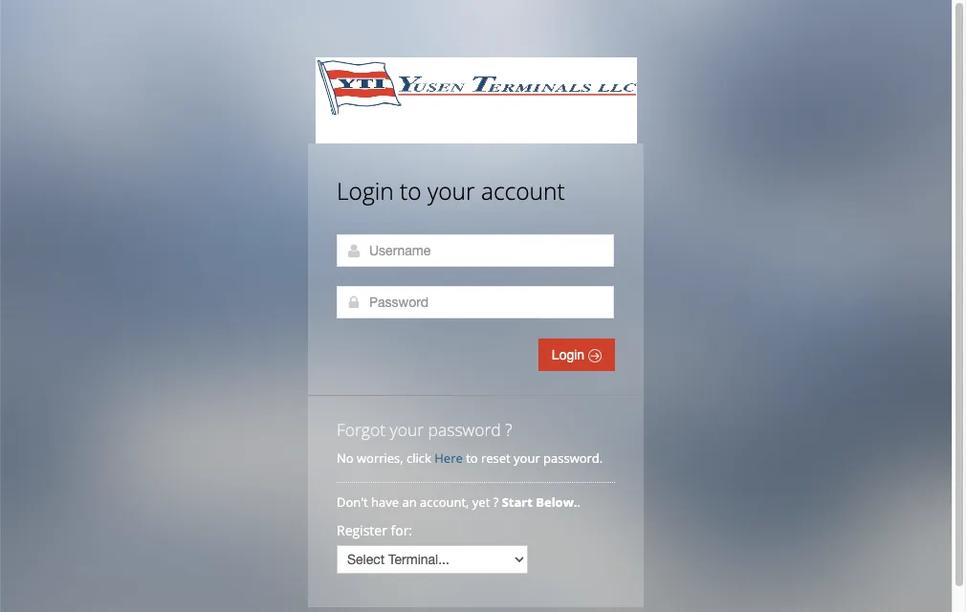 Task type: vqa. For each thing, say whether or not it's contained in the screenshot.
for further questions please contact one at www.one-line.com live chat or by phone at 844-413-6029.
no



Task type: locate. For each thing, give the bounding box(es) containing it.
0 horizontal spatial login
[[337, 175, 394, 207]]

1 vertical spatial ?
[[493, 494, 499, 511]]

0 vertical spatial to
[[400, 175, 422, 207]]

your
[[428, 175, 475, 207], [390, 418, 424, 441], [514, 450, 540, 467]]

0 horizontal spatial ?
[[493, 494, 499, 511]]

reset
[[481, 450, 511, 467]]

your right reset
[[514, 450, 540, 467]]

account,
[[420, 494, 469, 511]]

? right yet
[[493, 494, 499, 511]]

login button
[[539, 339, 615, 371]]

your up click
[[390, 418, 424, 441]]

login to your account
[[337, 175, 565, 207]]

0 horizontal spatial your
[[390, 418, 424, 441]]

? inside the forgot your password ? no worries, click here to reset your password.
[[506, 418, 513, 441]]

1 horizontal spatial to
[[466, 450, 478, 467]]

to up username "text field"
[[400, 175, 422, 207]]

0 vertical spatial ?
[[506, 418, 513, 441]]

login
[[337, 175, 394, 207], [552, 347, 589, 363]]

login for login
[[552, 347, 589, 363]]

2 vertical spatial your
[[514, 450, 540, 467]]

yet
[[473, 494, 490, 511]]

1 vertical spatial to
[[466, 450, 478, 467]]

your up username "text field"
[[428, 175, 475, 207]]

1 horizontal spatial your
[[428, 175, 475, 207]]

click
[[407, 450, 431, 467]]

? up reset
[[506, 418, 513, 441]]

an
[[402, 494, 417, 511]]

login inside button
[[552, 347, 589, 363]]

start
[[502, 494, 533, 511]]

1 horizontal spatial ?
[[506, 418, 513, 441]]

2 horizontal spatial your
[[514, 450, 540, 467]]

have
[[371, 494, 399, 511]]

user image
[[346, 243, 362, 258]]

0 horizontal spatial to
[[400, 175, 422, 207]]

no
[[337, 450, 354, 467]]

1 horizontal spatial login
[[552, 347, 589, 363]]

to right the here link
[[466, 450, 478, 467]]

1 vertical spatial login
[[552, 347, 589, 363]]

here
[[435, 450, 463, 467]]

?
[[506, 418, 513, 441], [493, 494, 499, 511]]

.
[[578, 494, 581, 511]]

swapright image
[[589, 349, 602, 363]]

0 vertical spatial your
[[428, 175, 475, 207]]

to
[[400, 175, 422, 207], [466, 450, 478, 467]]

0 vertical spatial login
[[337, 175, 394, 207]]

account
[[481, 175, 565, 207]]



Task type: describe. For each thing, give the bounding box(es) containing it.
forgot
[[337, 418, 386, 441]]

don't
[[337, 494, 368, 511]]

worries,
[[357, 450, 404, 467]]

for:
[[391, 522, 413, 540]]

password.
[[544, 450, 603, 467]]

don't have an account, yet ? start below. .
[[337, 494, 584, 511]]

login for login to your account
[[337, 175, 394, 207]]

Username text field
[[337, 234, 614, 267]]

to inside the forgot your password ? no worries, click here to reset your password.
[[466, 450, 478, 467]]

below.
[[536, 494, 578, 511]]

register
[[337, 522, 387, 540]]

lock image
[[346, 295, 362, 310]]

forgot your password ? no worries, click here to reset your password.
[[337, 418, 603, 467]]

register for:
[[337, 522, 413, 540]]

here link
[[435, 450, 463, 467]]

1 vertical spatial your
[[390, 418, 424, 441]]

password
[[428, 418, 501, 441]]

Password password field
[[337, 286, 614, 319]]



